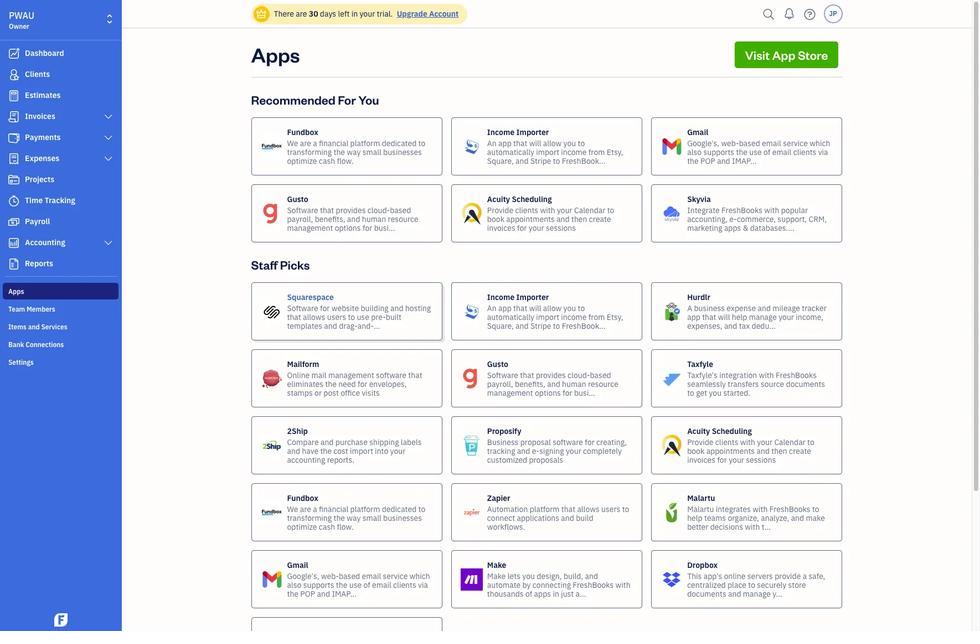 Task type: vqa. For each thing, say whether or not it's contained in the screenshot.
the in within the Make Make lets you design, build, and automate by connecting FreshBooks with thousands of apps in just a...
yes



Task type: locate. For each thing, give the bounding box(es) containing it.
1 horizontal spatial cloud-
[[568, 370, 590, 380]]

management
[[287, 223, 333, 233], [328, 370, 374, 380], [487, 388, 533, 398]]

1 horizontal spatial sessions
[[746, 455, 776, 465]]

0 vertical spatial freshbook...
[[562, 156, 605, 166]]

allow for recommended for you
[[543, 138, 562, 148]]

help left dedu...
[[732, 312, 747, 322]]

1 horizontal spatial gmail google's, web-based email service which also supports the use of email clients via the pop and imap...
[[687, 127, 830, 166]]

dedu...
[[752, 321, 776, 331]]

management for gusto image to the top
[[287, 223, 333, 233]]

malartu up better
[[687, 504, 714, 514]]

also right gmail icon
[[687, 147, 702, 157]]

management inside mailform online mail management software that eliminates the need for envelopes, stamps or post office visits
[[328, 370, 374, 380]]

you inside 'taxfyle taxfyle's integration with freshbooks seamlessly transfers source documents to get you started.'
[[709, 388, 722, 398]]

chevron large down image for invoices
[[103, 112, 114, 121]]

1 vertical spatial acuity scheduling provide clients with your calendar to book appointments and then create invoices for your sessions
[[687, 426, 814, 465]]

1 automatically from the top
[[487, 147, 534, 157]]

calendar for the top acuity scheduling icon
[[574, 205, 605, 215]]

management up "proposify" at the bottom
[[487, 388, 533, 398]]

apps inside make make lets you design, build, and automate by connecting freshbooks with thousands of apps in just a...
[[534, 589, 551, 599]]

gmail google's, web-based email service which also supports the use of email clients via the pop and imap...
[[687, 127, 830, 166], [287, 560, 430, 599]]

allows inside "squarespace software for website building and hosting that allows users to use pre-built templates and drag-and-..."
[[303, 312, 325, 322]]

1 cash from the top
[[319, 156, 335, 166]]

0 vertical spatial importer
[[516, 127, 549, 137]]

teams
[[704, 513, 726, 523]]

go to help image
[[801, 6, 819, 22]]

platform down reports. at the bottom left
[[350, 504, 380, 514]]

1 horizontal spatial gmail
[[687, 127, 708, 137]]

0 horizontal spatial gusto
[[287, 194, 308, 204]]

visit app store
[[745, 47, 828, 63]]

1 an from the top
[[487, 138, 497, 148]]

make
[[487, 560, 506, 570], [487, 571, 506, 581]]

income for staff picks
[[487, 292, 515, 302]]

thousands
[[487, 589, 524, 599]]

optimize right fundbox image
[[287, 522, 317, 532]]

hosting
[[405, 303, 431, 313]]

1 vertical spatial way
[[347, 513, 361, 523]]

import for recommended for you
[[536, 147, 559, 157]]

will for staff picks
[[529, 303, 541, 313]]

a down recommended for you
[[313, 138, 317, 148]]

apps left &
[[724, 223, 741, 233]]

0 vertical spatial dedicated
[[382, 138, 417, 148]]

just
[[561, 589, 574, 599]]

applications
[[517, 513, 559, 523]]

fundbox right fundbox image
[[287, 493, 318, 503]]

2 income from the top
[[561, 312, 587, 322]]

freshbooks up &
[[721, 205, 762, 215]]

1 vertical spatial flow.
[[337, 522, 354, 532]]

which for gmail icon
[[810, 138, 830, 148]]

0 vertical spatial financial
[[319, 138, 348, 148]]

shipping
[[369, 437, 399, 447]]

human for gusto image to the bottom
[[562, 379, 586, 389]]

dropbox image
[[661, 568, 683, 591]]

picks
[[280, 257, 310, 272]]

settings link
[[3, 354, 118, 370]]

businesses for fundbox icon
[[383, 147, 422, 157]]

google's,
[[687, 138, 719, 148], [287, 571, 319, 581]]

0 horizontal spatial gusto image
[[261, 202, 283, 225]]

malartu image
[[661, 501, 683, 524]]

2 businesses from the top
[[383, 513, 422, 523]]

1 horizontal spatial supports
[[703, 147, 734, 157]]

payroll, for gusto image to the top
[[287, 214, 313, 224]]

2 horizontal spatial of
[[764, 147, 770, 157]]

apps right by on the right of the page
[[534, 589, 551, 599]]

1 freshbook... from the top
[[562, 156, 605, 166]]

malartu
[[687, 493, 715, 503], [687, 504, 714, 514]]

0 vertical spatial flow.
[[337, 156, 354, 166]]

0 vertical spatial fundbox we are a financial platform dedicated to transforming the way small businesses optimize cash flow.
[[287, 127, 425, 166]]

0 horizontal spatial human
[[362, 214, 386, 224]]

0 horizontal spatial acuity scheduling provide clients with your calendar to book appointments and then create invoices for your sessions
[[487, 194, 614, 233]]

0 vertical spatial malartu
[[687, 493, 715, 503]]

expense image
[[7, 153, 20, 164]]

0 vertical spatial apps
[[724, 223, 741, 233]]

platform right automation
[[530, 504, 560, 514]]

of inside make make lets you design, build, and automate by connecting freshbooks with thousands of apps in just a...
[[525, 589, 532, 599]]

pop for gmail image
[[300, 589, 315, 599]]

0 vertical spatial use
[[749, 147, 762, 157]]

make up automate
[[487, 560, 506, 570]]

we for fundbox image
[[287, 504, 298, 514]]

of for gmail image
[[363, 580, 370, 590]]

platform down you
[[350, 138, 380, 148]]

1 fundbox we are a financial platform dedicated to transforming the way small businesses optimize cash flow. from the top
[[287, 127, 425, 166]]

2 way from the top
[[347, 513, 361, 523]]

0 vertical spatial web-
[[721, 138, 739, 148]]

hurdlr a business expense and mileage tracker app that will help manage your income, expenses, and tax dedu...
[[687, 292, 827, 331]]

1 horizontal spatial create
[[789, 446, 811, 456]]

1 we from the top
[[287, 138, 298, 148]]

chevron large down image
[[103, 133, 114, 142], [103, 239, 114, 248]]

main element
[[0, 0, 149, 631]]

1 vertical spatial service
[[383, 571, 408, 581]]

2 importer from the top
[[516, 292, 549, 302]]

2 fundbox we are a financial platform dedicated to transforming the way small businesses optimize cash flow. from the top
[[287, 493, 425, 532]]

payroll, up "proposify" at the bottom
[[487, 379, 513, 389]]

e- right customized
[[532, 446, 539, 456]]

1 way from the top
[[347, 147, 361, 157]]

1 chevron large down image from the top
[[103, 133, 114, 142]]

freshbooks right "transfers"
[[776, 370, 817, 380]]

2 fundbox from the top
[[287, 493, 318, 503]]

will
[[529, 138, 541, 148], [529, 303, 541, 313], [718, 312, 730, 322]]

automatically
[[487, 147, 534, 157], [487, 312, 534, 322]]

jp
[[829, 9, 837, 18]]

to inside "squarespace software for website building and hosting that allows users to use pre-built templates and drag-and-..."
[[348, 312, 355, 322]]

cash for fundbox image
[[319, 522, 335, 532]]

dedicated
[[382, 138, 417, 148], [382, 504, 417, 514]]

financial
[[319, 138, 348, 148], [319, 504, 348, 514]]

supports right gmail image
[[303, 580, 334, 590]]

1 vertical spatial options
[[535, 388, 561, 398]]

also for gmail image
[[287, 580, 301, 590]]

0 horizontal spatial service
[[383, 571, 408, 581]]

fundbox we are a financial platform dedicated to transforming the way small businesses optimize cash flow.
[[287, 127, 425, 166], [287, 493, 425, 532]]

items
[[8, 323, 26, 331]]

freshbooks
[[721, 205, 762, 215], [776, 370, 817, 380], [769, 504, 810, 514], [573, 580, 614, 590]]

freshbooks right connecting
[[573, 580, 614, 590]]

that
[[513, 138, 527, 148], [320, 205, 334, 215], [513, 303, 527, 313], [287, 312, 301, 322], [702, 312, 716, 322], [408, 370, 422, 380], [520, 370, 534, 380], [561, 504, 575, 514]]

1 etsy, from the top
[[607, 147, 623, 157]]

0 horizontal spatial payroll,
[[287, 214, 313, 224]]

1 horizontal spatial provides
[[536, 370, 566, 380]]

transforming right fundbox icon
[[287, 147, 332, 157]]

gmail google's, web-based email service which also supports the use of email clients via the pop and imap... for gmail icon
[[687, 127, 830, 166]]

0 vertical spatial calendar
[[574, 205, 605, 215]]

1 horizontal spatial imap...
[[732, 156, 757, 166]]

software up proposals
[[553, 437, 583, 447]]

0 vertical spatial users
[[327, 312, 346, 322]]

small
[[362, 147, 381, 157], [362, 513, 381, 523]]

the
[[334, 147, 345, 157], [736, 147, 748, 157], [687, 156, 699, 166], [325, 379, 337, 389], [320, 446, 332, 456], [334, 513, 345, 523], [336, 580, 347, 590], [287, 589, 298, 599]]

0 vertical spatial via
[[818, 147, 828, 157]]

2 chevron large down image from the top
[[103, 239, 114, 248]]

0 vertical spatial stripe
[[530, 156, 551, 166]]

with inside make make lets you design, build, and automate by connecting freshbooks with thousands of apps in just a...
[[615, 580, 630, 590]]

dropbox this app's online servers provide a safe, centralized place to securely store documents and manage y...
[[687, 560, 825, 599]]

1 allow from the top
[[543, 138, 562, 148]]

0 vertical spatial appointments
[[506, 214, 555, 224]]

1 chevron large down image from the top
[[103, 112, 114, 121]]

1 vertical spatial dedicated
[[382, 504, 417, 514]]

malartu up teams
[[687, 493, 715, 503]]

chevron large down image up projects link
[[103, 154, 114, 163]]

also right gmail image
[[287, 580, 301, 590]]

will inside hurdlr a business expense and mileage tracker app that will help manage your income, expenses, and tax dedu...
[[718, 312, 730, 322]]

make make lets you design, build, and automate by connecting freshbooks with thousands of apps in just a...
[[487, 560, 630, 599]]

2 chevron large down image from the top
[[103, 154, 114, 163]]

databases....
[[750, 223, 794, 233]]

in
[[351, 9, 358, 19], [553, 589, 559, 599]]

a
[[313, 138, 317, 148], [313, 504, 317, 514], [803, 571, 807, 581]]

1 vertical spatial appointments
[[706, 446, 755, 456]]

income importer an app that will allow you to automatically import income from etsy, square, and stripe to freshbook... for staff picks
[[487, 292, 623, 331]]

1 stripe from the top
[[530, 156, 551, 166]]

skyvia image
[[661, 202, 683, 225]]

google's, right gmail icon
[[687, 138, 719, 148]]

0 horizontal spatial users
[[327, 312, 346, 322]]

2 vertical spatial a
[[803, 571, 807, 581]]

of for gmail icon
[[764, 147, 770, 157]]

e- left &
[[729, 214, 737, 224]]

a left safe,
[[803, 571, 807, 581]]

1 horizontal spatial via
[[818, 147, 828, 157]]

apps inside 'skyvia integrate freshbooks with popular accounting, e-commerce, support, crm, marketing apps & databases....'
[[724, 223, 741, 233]]

1 financial from the top
[[319, 138, 348, 148]]

1 vertical spatial gusto software that provides cloud-based payroll, benefits, and human resource management options for busi...
[[487, 359, 618, 398]]

2 cash from the top
[[319, 522, 335, 532]]

gusto image
[[261, 202, 283, 225], [461, 367, 483, 390]]

1 vertical spatial help
[[687, 513, 702, 523]]

fundbox we are a financial platform dedicated to transforming the way small businesses optimize cash flow. down for
[[287, 127, 425, 166]]

chevron large down image inside accounting link
[[103, 239, 114, 248]]

gmail right gmail icon
[[687, 127, 708, 137]]

will for recommended for you
[[529, 138, 541, 148]]

pop right gmail icon
[[700, 156, 715, 166]]

fundbox down recommended
[[287, 127, 318, 137]]

0 vertical spatial payroll,
[[287, 214, 313, 224]]

0 horizontal spatial provides
[[336, 205, 366, 215]]

1 horizontal spatial scheduling
[[712, 426, 752, 436]]

your inside 2ship compare and purchase shipping labels and have the cost import into your accounting reports.
[[390, 446, 406, 456]]

2 income importer image from the top
[[461, 300, 483, 323]]

gusto software that provides cloud-based payroll, benefits, and human resource management options for busi... for gusto image to the top
[[287, 194, 418, 233]]

management up office
[[328, 370, 374, 380]]

optimize for fundbox icon
[[287, 156, 317, 166]]

2 automatically from the top
[[487, 312, 534, 322]]

google's, right gmail image
[[287, 571, 319, 581]]

in right left on the left top
[[351, 9, 358, 19]]

businesses for fundbox image
[[383, 513, 422, 523]]

pop right gmail image
[[300, 589, 315, 599]]

estimate image
[[7, 90, 20, 101]]

optimize for fundbox image
[[287, 522, 317, 532]]

a for fundbox icon
[[313, 138, 317, 148]]

1 income from the top
[[561, 147, 587, 157]]

web- for gmail image
[[321, 571, 339, 581]]

have
[[302, 446, 318, 456]]

freshbooks inside 'skyvia integrate freshbooks with popular accounting, e-commerce, support, crm, marketing apps & databases....'
[[721, 205, 762, 215]]

skyvia integrate freshbooks with popular accounting, e-commerce, support, crm, marketing apps & databases....
[[687, 194, 827, 233]]

make left lets
[[487, 571, 506, 581]]

which
[[810, 138, 830, 148], [410, 571, 430, 581]]

0 vertical spatial income
[[487, 127, 515, 137]]

freshbook... for recommended for you
[[562, 156, 605, 166]]

1 vertical spatial google's,
[[287, 571, 319, 581]]

fundbox we are a financial platform dedicated to transforming the way small businesses optimize cash flow. down reports. at the bottom left
[[287, 493, 425, 532]]

import inside 2ship compare and purchase shipping labels and have the cost import into your accounting reports.
[[350, 446, 373, 456]]

allows right applications
[[577, 504, 599, 514]]

2 from from the top
[[588, 312, 605, 322]]

supports for gmail image
[[303, 580, 334, 590]]

chevron large down image for accounting
[[103, 239, 114, 248]]

supports
[[703, 147, 734, 157], [303, 580, 334, 590]]

1 dedicated from the top
[[382, 138, 417, 148]]

mileage
[[773, 303, 800, 313]]

1 vertical spatial financial
[[319, 504, 348, 514]]

supports for gmail icon
[[703, 147, 734, 157]]

to inside 'taxfyle taxfyle's integration with freshbooks seamlessly transfers source documents to get you started.'
[[687, 388, 694, 398]]

0 vertical spatial scheduling
[[512, 194, 552, 204]]

1 from from the top
[[588, 147, 605, 157]]

income
[[561, 147, 587, 157], [561, 312, 587, 322]]

0 vertical spatial acuity scheduling image
[[461, 202, 483, 225]]

need
[[338, 379, 356, 389]]

software inside mailform online mail management software that eliminates the need for envelopes, stamps or post office visits
[[376, 370, 406, 380]]

1 fundbox from the top
[[287, 127, 318, 137]]

0 horizontal spatial invoices
[[487, 223, 515, 233]]

busi...
[[374, 223, 395, 233], [574, 388, 595, 398]]

financial down for
[[319, 138, 348, 148]]

1 small from the top
[[362, 147, 381, 157]]

etsy,
[[607, 147, 623, 157], [607, 312, 623, 322]]

1 importer from the top
[[516, 127, 549, 137]]

services
[[41, 323, 67, 331]]

transforming right fundbox image
[[287, 513, 332, 523]]

1 vertical spatial stripe
[[530, 321, 551, 331]]

provides
[[336, 205, 366, 215], [536, 370, 566, 380]]

2 dedicated from the top
[[382, 504, 417, 514]]

we right fundbox image
[[287, 504, 298, 514]]

recommended for you
[[251, 92, 379, 107]]

0 vertical spatial supports
[[703, 147, 734, 157]]

lets
[[508, 571, 520, 581]]

1 vertical spatial provides
[[536, 370, 566, 380]]

etsy, for recommended for you
[[607, 147, 623, 157]]

2 vertical spatial management
[[487, 388, 533, 398]]

chevron large down image up payments link
[[103, 112, 114, 121]]

payroll, up the picks
[[287, 214, 313, 224]]

0 horizontal spatial apps
[[8, 287, 24, 296]]

for inside "proposify business proposal software for creating, tracking and e-signing your completely customized proposals"
[[585, 437, 595, 447]]

1 vertical spatial a
[[313, 504, 317, 514]]

money image
[[7, 216, 20, 228]]

2 flow. from the top
[[337, 522, 354, 532]]

integration
[[719, 370, 757, 380]]

a right fundbox image
[[313, 504, 317, 514]]

in inside make make lets you design, build, and automate by connecting freshbooks with thousands of apps in just a...
[[553, 589, 559, 599]]

freshbooks image
[[52, 613, 70, 627]]

2 financial from the top
[[319, 504, 348, 514]]

resource for gusto image to the bottom
[[588, 379, 618, 389]]

2 transforming from the top
[[287, 513, 332, 523]]

malartu malartu integrates with freshbooks to help teams organize, analyze, and make better decisions with t...
[[687, 493, 825, 532]]

proposal
[[520, 437, 551, 447]]

the inside mailform online mail management software that eliminates the need for envelopes, stamps or post office visits
[[325, 379, 337, 389]]

tracking
[[45, 195, 75, 205]]

2 stripe from the top
[[530, 321, 551, 331]]

this
[[687, 571, 702, 581]]

1 vertical spatial automatically
[[487, 312, 534, 322]]

gusto
[[287, 194, 308, 204], [487, 359, 508, 369]]

for inside "squarespace software for website building and hosting that allows users to use pre-built templates and drag-and-..."
[[320, 303, 330, 313]]

1 vertical spatial importer
[[516, 292, 549, 302]]

0 vertical spatial chevron large down image
[[103, 133, 114, 142]]

1 optimize from the top
[[287, 156, 317, 166]]

0 vertical spatial which
[[810, 138, 830, 148]]

bank connections
[[8, 341, 64, 349]]

1 flow. from the top
[[337, 156, 354, 166]]

dashboard image
[[7, 48, 20, 59]]

1 vertical spatial allows
[[577, 504, 599, 514]]

way for fundbox image
[[347, 513, 361, 523]]

0 vertical spatial an
[[487, 138, 497, 148]]

0 horizontal spatial apps
[[534, 589, 551, 599]]

0 horizontal spatial cloud-
[[368, 205, 390, 215]]

2 allow from the top
[[543, 303, 562, 313]]

help left teams
[[687, 513, 702, 523]]

income importer image for recommended for you
[[461, 135, 483, 158]]

allows down squarespace
[[303, 312, 325, 322]]

proposify business proposal software for creating, tracking and e-signing your completely customized proposals
[[487, 426, 627, 465]]

1 vertical spatial freshbook...
[[562, 321, 605, 331]]

acuity
[[487, 194, 510, 204], [687, 426, 710, 436]]

gmail google's, web-based email service which also supports the use of email clients via the pop and imap... for gmail image
[[287, 560, 430, 599]]

2 square, from the top
[[487, 321, 514, 331]]

manage inside hurdlr a business expense and mileage tracker app that will help manage your income, expenses, and tax dedu...
[[749, 312, 777, 322]]

income for recommended for you
[[487, 127, 515, 137]]

0 horizontal spatial also
[[287, 580, 301, 590]]

1 vertical spatial small
[[362, 513, 381, 523]]

cash for fundbox icon
[[319, 156, 335, 166]]

documents right source
[[786, 379, 825, 389]]

income importer an app that will allow you to automatically import income from etsy, square, and stripe to freshbook...
[[487, 127, 623, 166], [487, 292, 623, 331]]

chevron large down image
[[103, 112, 114, 121], [103, 154, 114, 163]]

squarespace image
[[261, 300, 283, 323]]

office
[[341, 388, 360, 398]]

chevron large down image down invoices link
[[103, 133, 114, 142]]

stripe for recommended for you
[[530, 156, 551, 166]]

0 horizontal spatial gmail
[[287, 560, 308, 570]]

website
[[332, 303, 359, 313]]

1 income importer image from the top
[[461, 135, 483, 158]]

1 horizontal spatial acuity scheduling image
[[661, 434, 683, 457]]

stamps
[[287, 388, 313, 398]]

0 vertical spatial cash
[[319, 156, 335, 166]]

google's, for gmail image
[[287, 571, 319, 581]]

1 vertical spatial invoices
[[687, 455, 715, 465]]

1 make from the top
[[487, 560, 506, 570]]

2 small from the top
[[362, 513, 381, 523]]

gusto for gusto image to the top
[[287, 194, 308, 204]]

which for gmail image
[[410, 571, 430, 581]]

chevron large down image inside invoices link
[[103, 112, 114, 121]]

2 we from the top
[[287, 504, 298, 514]]

drag-
[[339, 321, 358, 331]]

y...
[[773, 589, 782, 599]]

2 income from the top
[[487, 292, 515, 302]]

income importer image
[[461, 135, 483, 158], [461, 300, 483, 323]]

fundbox for fundbox image
[[287, 493, 318, 503]]

1 horizontal spatial calendar
[[774, 437, 805, 447]]

we right fundbox icon
[[287, 138, 298, 148]]

documents down app's
[[687, 589, 726, 599]]

2 make from the top
[[487, 571, 506, 581]]

1 businesses from the top
[[383, 147, 422, 157]]

that inside mailform online mail management software that eliminates the need for envelopes, stamps or post office visits
[[408, 370, 422, 380]]

1 vertical spatial we
[[287, 504, 298, 514]]

are right fundbox image
[[300, 504, 311, 514]]

1 vertical spatial via
[[418, 580, 428, 590]]

management up the picks
[[287, 223, 333, 233]]

are right fundbox icon
[[300, 138, 311, 148]]

1 vertical spatial sessions
[[746, 455, 776, 465]]

web- for gmail icon
[[721, 138, 739, 148]]

marketing
[[687, 223, 722, 233]]

dashboard
[[25, 48, 64, 58]]

payroll, for gusto image to the bottom
[[487, 379, 513, 389]]

tracker
[[802, 303, 827, 313]]

e-
[[729, 214, 737, 224], [532, 446, 539, 456]]

users left and-
[[327, 312, 346, 322]]

the inside 2ship compare and purchase shipping labels and have the cost import into your accounting reports.
[[320, 446, 332, 456]]

2 freshbook... from the top
[[562, 321, 605, 331]]

1 horizontal spatial appointments
[[706, 446, 755, 456]]

0 vertical spatial resource
[[388, 214, 418, 224]]

1 horizontal spatial acuity
[[687, 426, 710, 436]]

0 vertical spatial transforming
[[287, 147, 332, 157]]

app
[[498, 138, 511, 148], [498, 303, 511, 313], [687, 312, 700, 322]]

imap...
[[732, 156, 757, 166], [332, 589, 356, 599]]

freshbooks up t...
[[769, 504, 810, 514]]

labels
[[401, 437, 422, 447]]

0 horizontal spatial options
[[335, 223, 361, 233]]

a
[[687, 303, 692, 313]]

1 horizontal spatial resource
[[588, 379, 618, 389]]

1 vertical spatial an
[[487, 303, 497, 313]]

2 optimize from the top
[[287, 522, 317, 532]]

app for recommended for you
[[498, 138, 511, 148]]

manage inside dropbox this app's online servers provide a safe, centralized place to securely store documents and manage y...
[[743, 589, 771, 599]]

decisions
[[710, 522, 743, 532]]

1 vertical spatial chevron large down image
[[103, 239, 114, 248]]

2ship
[[287, 426, 308, 436]]

financial down reports. at the bottom left
[[319, 504, 348, 514]]

1 vertical spatial gusto image
[[461, 367, 483, 390]]

0 vertical spatial software
[[287, 205, 318, 215]]

2 etsy, from the top
[[607, 312, 623, 322]]

1 transforming from the top
[[287, 147, 332, 157]]

1 horizontal spatial gusto
[[487, 359, 508, 369]]

fundbox image
[[261, 501, 283, 524]]

0 horizontal spatial software
[[376, 370, 406, 380]]

are left 30
[[296, 9, 307, 19]]

0 horizontal spatial google's,
[[287, 571, 319, 581]]

1 horizontal spatial acuity scheduling provide clients with your calendar to book appointments and then create invoices for your sessions
[[687, 426, 814, 465]]

automatically for recommended for you
[[487, 147, 534, 157]]

apps inside main element
[[8, 287, 24, 296]]

pop
[[700, 156, 715, 166], [300, 589, 315, 599]]

jp button
[[824, 4, 842, 23]]

1 income importer an app that will allow you to automatically import income from etsy, square, and stripe to freshbook... from the top
[[487, 127, 623, 166]]

1 income from the top
[[487, 127, 515, 137]]

provide
[[487, 205, 513, 215], [687, 437, 713, 447]]

apps up team
[[8, 287, 24, 296]]

appointments
[[506, 214, 555, 224], [706, 446, 755, 456]]

users right build
[[601, 504, 620, 514]]

supports right gmail icon
[[703, 147, 734, 157]]

and inside the "malartu malartu integrates with freshbooks to help teams organize, analyze, and make better decisions with t..."
[[791, 513, 804, 523]]

in left just
[[553, 589, 559, 599]]

zapier
[[487, 493, 510, 503]]

square, for recommended for you
[[487, 156, 514, 166]]

tax
[[739, 321, 750, 331]]

2 an from the top
[[487, 303, 497, 313]]

1 square, from the top
[[487, 156, 514, 166]]

apps down the there
[[251, 42, 300, 68]]

that inside zapier automation platform that allows users to connect applications and build workflows.
[[561, 504, 575, 514]]

0 vertical spatial allow
[[543, 138, 562, 148]]

software
[[287, 205, 318, 215], [287, 303, 318, 313], [487, 370, 518, 380]]

0 horizontal spatial allows
[[303, 312, 325, 322]]

gmail right gmail image
[[287, 560, 308, 570]]

2 income importer an app that will allow you to automatically import income from etsy, square, and stripe to freshbook... from the top
[[487, 292, 623, 331]]

dedicated for fundbox image
[[382, 504, 417, 514]]

payroll link
[[3, 212, 118, 232]]

optimize right fundbox icon
[[287, 156, 317, 166]]

invoice image
[[7, 111, 20, 122]]

acuity scheduling image
[[461, 202, 483, 225], [661, 434, 683, 457]]

estimates
[[25, 90, 61, 100]]

chevron large down image down payroll "link"
[[103, 239, 114, 248]]

timer image
[[7, 195, 20, 207]]

apps
[[251, 42, 300, 68], [8, 287, 24, 296]]

software up visits
[[376, 370, 406, 380]]

documents inside 'taxfyle taxfyle's integration with freshbooks seamlessly transfers source documents to get you started.'
[[786, 379, 825, 389]]



Task type: describe. For each thing, give the bounding box(es) containing it.
1 vertical spatial benefits,
[[515, 379, 545, 389]]

mailform image
[[261, 367, 283, 390]]

for inside mailform online mail management software that eliminates the need for envelopes, stamps or post office visits
[[358, 379, 367, 389]]

with inside 'skyvia integrate freshbooks with popular accounting, e-commerce, support, crm, marketing apps & databases....'
[[764, 205, 779, 215]]

invoices
[[25, 111, 55, 121]]

google's, for gmail icon
[[687, 138, 719, 148]]

templates
[[287, 321, 322, 331]]

are for fundbox icon
[[300, 138, 311, 148]]

1 vertical spatial book
[[687, 446, 704, 456]]

a...
[[576, 589, 586, 599]]

2 malartu from the top
[[687, 504, 714, 514]]

integrates
[[716, 504, 751, 514]]

accounting link
[[3, 233, 118, 253]]

owner
[[9, 22, 29, 30]]

client image
[[7, 69, 20, 80]]

connections
[[26, 341, 64, 349]]

1 horizontal spatial then
[[771, 446, 787, 456]]

app inside hurdlr a business expense and mileage tracker app that will help manage your income, expenses, and tax dedu...
[[687, 312, 700, 322]]

1 vertical spatial busi...
[[574, 388, 595, 398]]

way for fundbox icon
[[347, 147, 361, 157]]

freshbooks inside 'taxfyle taxfyle's integration with freshbooks seamlessly transfers source documents to get you started.'
[[776, 370, 817, 380]]

you inside make make lets you design, build, and automate by connecting freshbooks with thousands of apps in just a...
[[522, 571, 535, 581]]

that inside hurdlr a business expense and mileage tracker app that will help manage your income, expenses, and tax dedu...
[[702, 312, 716, 322]]

t...
[[762, 522, 771, 532]]

expense
[[727, 303, 756, 313]]

0 vertical spatial busi...
[[374, 223, 395, 233]]

automate
[[487, 580, 521, 590]]

recommended
[[251, 92, 336, 107]]

0 horizontal spatial create
[[589, 214, 611, 224]]

expenses link
[[3, 149, 118, 169]]

2 vertical spatial software
[[487, 370, 518, 380]]

0 vertical spatial provides
[[336, 205, 366, 215]]

get
[[696, 388, 707, 398]]

better
[[687, 522, 708, 532]]

and inside "proposify business proposal software for creating, tracking and e-signing your completely customized proposals"
[[517, 446, 530, 456]]

gmail image
[[661, 135, 683, 158]]

and inside make make lets you design, build, and automate by connecting freshbooks with thousands of apps in just a...
[[585, 571, 598, 581]]

upgrade account link
[[395, 9, 459, 19]]

0 vertical spatial then
[[571, 214, 587, 224]]

financial for fundbox image
[[319, 504, 348, 514]]

small for fundbox image
[[362, 513, 381, 523]]

building
[[361, 303, 389, 313]]

gusto software that provides cloud-based payroll, benefits, and human resource management options for busi... for gusto image to the bottom
[[487, 359, 618, 398]]

0 vertical spatial are
[[296, 9, 307, 19]]

users inside zapier automation platform that allows users to connect applications and build workflows.
[[601, 504, 620, 514]]

place
[[728, 580, 746, 590]]

0 horizontal spatial appointments
[[506, 214, 555, 224]]

transforming for fundbox icon
[[287, 147, 332, 157]]

software inside "proposify business proposal software for creating, tracking and e-signing your completely customized proposals"
[[553, 437, 583, 447]]

reports.
[[327, 455, 354, 465]]

centralized
[[687, 580, 726, 590]]

allow for staff picks
[[543, 303, 562, 313]]

30
[[309, 9, 318, 19]]

payroll
[[25, 216, 50, 226]]

make image
[[461, 568, 483, 591]]

your inside "proposify business proposal software for creating, tracking and e-signing your completely customized proposals"
[[566, 446, 581, 456]]

1 vertical spatial cloud-
[[568, 370, 590, 380]]

creating,
[[596, 437, 627, 447]]

items and services
[[8, 323, 67, 331]]

pre-
[[371, 312, 386, 322]]

workflows.
[[487, 522, 525, 532]]

clients link
[[3, 65, 118, 85]]

gusto for gusto image to the bottom
[[487, 359, 508, 369]]

help inside the "malartu malartu integrates with freshbooks to help teams organize, analyze, and make better decisions with t..."
[[687, 513, 702, 523]]

fundbox we are a financial platform dedicated to transforming the way small businesses optimize cash flow. for fundbox image
[[287, 493, 425, 532]]

financial for fundbox icon
[[319, 138, 348, 148]]

users inside "squarespace software for website building and hosting that allows users to use pre-built templates and drag-and-..."
[[327, 312, 346, 322]]

reports link
[[3, 254, 118, 274]]

...
[[374, 321, 380, 331]]

resource for gusto image to the top
[[388, 214, 418, 224]]

accounting
[[287, 455, 325, 465]]

0 horizontal spatial in
[[351, 9, 358, 19]]

also for gmail icon
[[687, 147, 702, 157]]

commerce,
[[737, 214, 776, 224]]

team members link
[[3, 301, 118, 317]]

into
[[375, 446, 388, 456]]

gmail for gmail image
[[287, 560, 308, 570]]

1 horizontal spatial invoices
[[687, 455, 715, 465]]

flow. for fundbox image
[[337, 522, 354, 532]]

accounting
[[25, 238, 65, 248]]

to inside dropbox this app's online servers provide a safe, centralized place to securely store documents and manage y...
[[748, 580, 755, 590]]

via for gmail icon
[[818, 147, 828, 157]]

from for recommended for you
[[588, 147, 605, 157]]

a inside dropbox this app's online servers provide a safe, centralized place to securely store documents and manage y...
[[803, 571, 807, 581]]

proposify
[[487, 426, 521, 436]]

0 horizontal spatial provide
[[487, 205, 513, 215]]

2ship image
[[261, 434, 283, 457]]

use inside "squarespace software for website building and hosting that allows users to use pre-built templates and drag-and-..."
[[357, 312, 369, 322]]

an for recommended for you
[[487, 138, 497, 148]]

hurdlr image
[[661, 300, 683, 323]]

built
[[386, 312, 401, 322]]

visit app store link
[[735, 42, 838, 68]]

2ship compare and purchase shipping labels and have the cost import into your accounting reports.
[[287, 426, 422, 465]]

transforming for fundbox image
[[287, 513, 332, 523]]

customized
[[487, 455, 527, 465]]

e- inside 'skyvia integrate freshbooks with popular accounting, e-commerce, support, crm, marketing apps & databases....'
[[729, 214, 737, 224]]

import for staff picks
[[536, 312, 559, 322]]

crown image
[[256, 8, 267, 20]]

0 vertical spatial invoices
[[487, 223, 515, 233]]

post
[[324, 388, 339, 398]]

service for gmail image
[[383, 571, 408, 581]]

purchase
[[335, 437, 368, 447]]

management for gusto image to the bottom
[[487, 388, 533, 398]]

expenses
[[25, 153, 59, 163]]

imap... for gmail image
[[332, 589, 356, 599]]

fundbox for fundbox icon
[[287, 127, 318, 137]]

proposify image
[[461, 434, 483, 457]]

upgrade
[[397, 9, 427, 19]]

0 horizontal spatial acuity
[[487, 194, 510, 204]]

taxfyle taxfyle's integration with freshbooks seamlessly transfers source documents to get you started.
[[687, 359, 825, 398]]

members
[[27, 305, 55, 313]]

software inside "squarespace software for website building and hosting that allows users to use pre-built templates and drag-and-..."
[[287, 303, 318, 313]]

income,
[[796, 312, 823, 322]]

by
[[522, 580, 531, 590]]

build
[[576, 513, 593, 523]]

platform for fundbox image
[[350, 504, 380, 514]]

there are 30 days left in your trial. upgrade account
[[274, 9, 459, 19]]

e- inside "proposify business proposal software for creating, tracking and e-signing your completely customized proposals"
[[532, 446, 539, 456]]

0 vertical spatial options
[[335, 223, 361, 233]]

mailform
[[287, 359, 319, 369]]

chevron large down image for expenses
[[103, 154, 114, 163]]

app for staff picks
[[498, 303, 511, 313]]

mailform online mail management software that eliminates the need for envelopes, stamps or post office visits
[[287, 359, 422, 398]]

you
[[358, 92, 379, 107]]

for
[[338, 92, 356, 107]]

with inside 'taxfyle taxfyle's integration with freshbooks seamlessly transfers source documents to get you started.'
[[759, 370, 774, 380]]

report image
[[7, 259, 20, 270]]

connecting
[[533, 580, 571, 590]]

crm,
[[809, 214, 827, 224]]

notifications image
[[780, 3, 798, 25]]

etsy, for staff picks
[[607, 312, 623, 322]]

income for staff picks
[[561, 312, 587, 322]]

1 horizontal spatial apps
[[251, 42, 300, 68]]

source
[[761, 379, 784, 389]]

1 vertical spatial create
[[789, 446, 811, 456]]

taxfyle image
[[661, 367, 683, 390]]

automatically for staff picks
[[487, 312, 534, 322]]

gmail image
[[261, 568, 283, 591]]

use for gmail image
[[349, 580, 362, 590]]

payments link
[[3, 128, 118, 148]]

and inside zapier automation platform that allows users to connect applications and build workflows.
[[561, 513, 574, 523]]

an for staff picks
[[487, 303, 497, 313]]

importer for recommended for you
[[516, 127, 549, 137]]

dashboard link
[[3, 44, 118, 64]]

dropbox
[[687, 560, 718, 570]]

visits
[[362, 388, 380, 398]]

staff
[[251, 257, 278, 272]]

1 horizontal spatial provide
[[687, 437, 713, 447]]

fundbox image
[[261, 135, 283, 158]]

1 malartu from the top
[[687, 493, 715, 503]]

documents inside dropbox this app's online servers provide a safe, centralized place to securely store documents and manage y...
[[687, 589, 726, 599]]

help inside hurdlr a business expense and mileage tracker app that will help manage your income, expenses, and tax dedu...
[[732, 312, 747, 322]]

a for fundbox image
[[313, 504, 317, 514]]

0 horizontal spatial scheduling
[[512, 194, 552, 204]]

tracking
[[487, 446, 515, 456]]

and inside 'link'
[[28, 323, 40, 331]]

and inside dropbox this app's online servers provide a safe, centralized place to securely store documents and manage y...
[[728, 589, 741, 599]]

income importer an app that will allow you to automatically import income from etsy, square, and stripe to freshbook... for recommended for you
[[487, 127, 623, 166]]

projects
[[25, 174, 54, 184]]

freshbook... for staff picks
[[562, 321, 605, 331]]

1 vertical spatial acuity
[[687, 426, 710, 436]]

0 vertical spatial gusto image
[[261, 202, 283, 225]]

your inside hurdlr a business expense and mileage tracker app that will help manage your income, expenses, and tax dedu...
[[779, 312, 794, 322]]

search image
[[760, 6, 778, 22]]

we for fundbox icon
[[287, 138, 298, 148]]

use for gmail icon
[[749, 147, 762, 157]]

pop for gmail icon
[[700, 156, 715, 166]]

chart image
[[7, 238, 20, 249]]

0 horizontal spatial book
[[487, 214, 504, 224]]

taxfyle
[[687, 359, 713, 369]]

human for gusto image to the top
[[362, 214, 386, 224]]

seamlessly
[[687, 379, 726, 389]]

integrate
[[687, 205, 720, 215]]

allows inside zapier automation platform that allows users to connect applications and build workflows.
[[577, 504, 599, 514]]

eliminates
[[287, 379, 323, 389]]

gmail for gmail icon
[[687, 127, 708, 137]]

mail
[[312, 370, 326, 380]]

app's
[[704, 571, 722, 581]]

account
[[429, 9, 459, 19]]

or
[[315, 388, 322, 398]]

to inside zapier automation platform that allows users to connect applications and build workflows.
[[622, 504, 629, 514]]

small for fundbox icon
[[362, 147, 381, 157]]

payment image
[[7, 132, 20, 143]]

organize,
[[728, 513, 759, 523]]

are for fundbox image
[[300, 504, 311, 514]]

chevron large down image for payments
[[103, 133, 114, 142]]

0 horizontal spatial benefits,
[[315, 214, 345, 224]]

apps link
[[3, 283, 118, 300]]

that inside "squarespace software for website building and hosting that allows users to use pre-built templates and drag-and-..."
[[287, 312, 301, 322]]

envelopes,
[[369, 379, 407, 389]]

freshbooks inside the "malartu malartu integrates with freshbooks to help teams organize, analyze, and make better decisions with t..."
[[769, 504, 810, 514]]

freshbooks inside make make lets you design, build, and automate by connecting freshbooks with thousands of apps in just a...
[[573, 580, 614, 590]]

importer for staff picks
[[516, 292, 549, 302]]

flow. for fundbox icon
[[337, 156, 354, 166]]

platform inside zapier automation platform that allows users to connect applications and build workflows.
[[530, 504, 560, 514]]

popular
[[781, 205, 808, 215]]

from for staff picks
[[588, 312, 605, 322]]

to inside the "malartu malartu integrates with freshbooks to help teams organize, analyze, and make better decisions with t..."
[[812, 504, 819, 514]]

compare
[[287, 437, 319, 447]]

service for gmail icon
[[783, 138, 808, 148]]

1 vertical spatial scheduling
[[712, 426, 752, 436]]

fundbox we are a financial platform dedicated to transforming the way small businesses optimize cash flow. for fundbox icon
[[287, 127, 425, 166]]

calendar for right acuity scheduling icon
[[774, 437, 805, 447]]

income importer image for staff picks
[[461, 300, 483, 323]]

sessions for right acuity scheduling icon
[[746, 455, 776, 465]]

projects link
[[3, 170, 118, 190]]

stripe for staff picks
[[530, 321, 551, 331]]

income for recommended for you
[[561, 147, 587, 157]]

project image
[[7, 174, 20, 185]]

zapier image
[[461, 501, 483, 524]]

via for gmail image
[[418, 580, 428, 590]]

platform for fundbox icon
[[350, 138, 380, 148]]

sessions for the top acuity scheduling icon
[[546, 223, 576, 233]]

1 horizontal spatial options
[[535, 388, 561, 398]]

business
[[487, 437, 518, 447]]

safe,
[[809, 571, 825, 581]]

square, for staff picks
[[487, 321, 514, 331]]

pwau
[[9, 10, 34, 21]]

0 vertical spatial acuity scheduling provide clients with your calendar to book appointments and then create invoices for your sessions
[[487, 194, 614, 233]]

&
[[743, 223, 748, 233]]

dedicated for fundbox icon
[[382, 138, 417, 148]]

team
[[8, 305, 25, 313]]

imap... for gmail icon
[[732, 156, 757, 166]]

online
[[287, 370, 310, 380]]

online
[[724, 571, 746, 581]]



